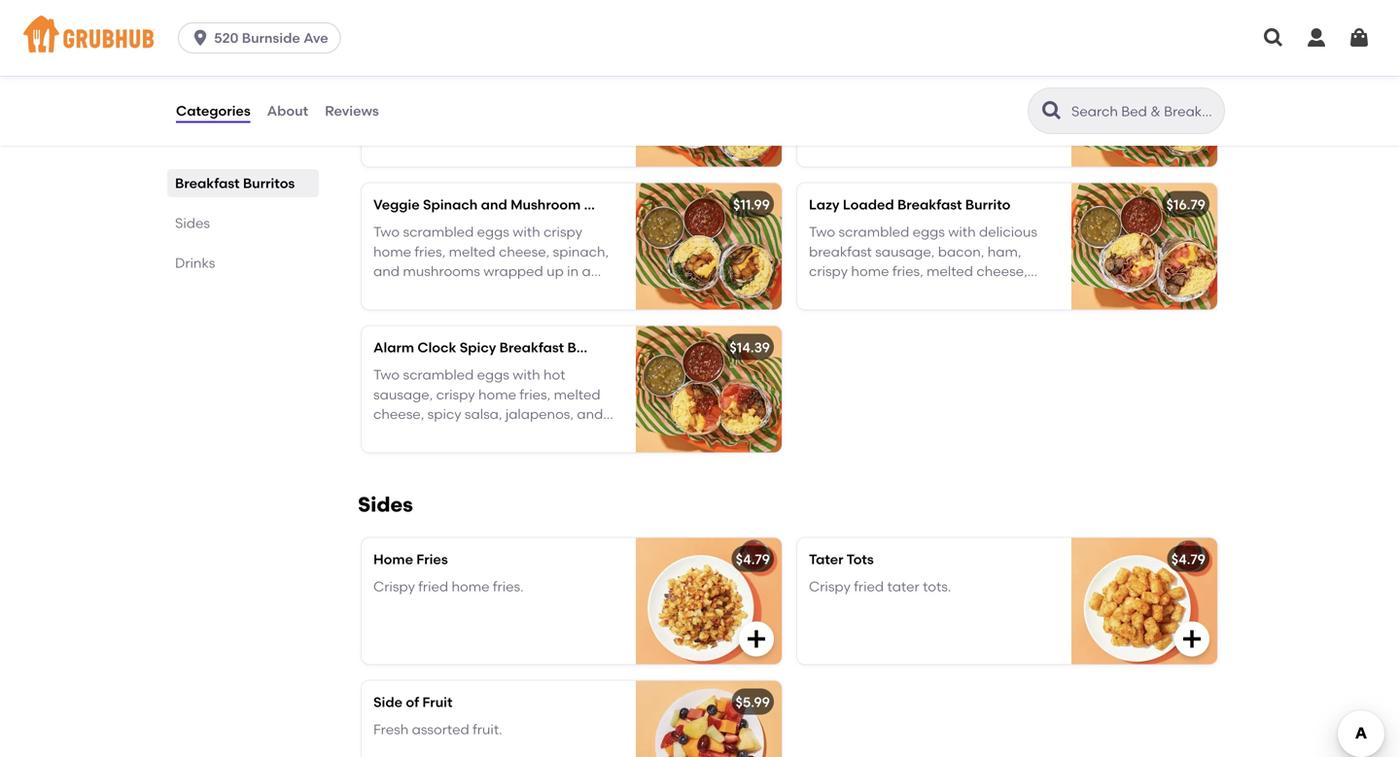 Task type: locate. For each thing, give the bounding box(es) containing it.
spicy
[[460, 339, 496, 356]]

sausage, up tomatoes at left
[[373, 386, 433, 403]]

1 horizontal spatial fried
[[854, 579, 884, 595]]

eggs inside two scrambled eggs with delicious breakfast sausage, bacon, ham, crispy home fries, melted cheese, tomatoes, and caramelized onions wrapped up in a flour tortilla.
[[913, 224, 945, 240]]

sides
[[175, 215, 210, 231], [358, 492, 413, 517]]

two scrambled eggs with crispy home fries, melted cheese, spinach, and mushrooms wrapped up in a flour tortilla.
[[373, 224, 609, 299]]

crispy down tater at the bottom right
[[809, 579, 851, 595]]

1 horizontal spatial tomatoes,
[[947, 120, 1014, 137]]

delicious
[[979, 81, 1037, 97], [979, 224, 1037, 240]]

search icon image
[[1040, 99, 1064, 123]]

two for two scrambled eggs with delicious breakfast sausage, bacon, ham, crispy home fries, melted cheese, tomatoes, and caramelized onions wrapped up in a flour tortilla.
[[809, 224, 835, 240]]

scrambled inside the "two scrambled eggs with crispy home fries, melted cheese, spinach, and mushrooms wrapped up in a flour tortilla."
[[403, 224, 474, 240]]

breakfast right mushroom
[[584, 196, 649, 213]]

sausage, down "lazy loaded breakfast burrito"
[[875, 243, 935, 260]]

1 horizontal spatial $4.79
[[1171, 551, 1206, 568]]

hot
[[543, 367, 565, 383]]

two up savory
[[373, 81, 400, 97]]

cheese, down veggie spinach and mushroom breakfast burrito
[[499, 243, 550, 260]]

sausage, inside two scrambled eggs with delicious breakfast sausage, bacon, ham, crispy home fries, melted cheese, tomatoes, and caramelized onions wrapped up in a flour tortilla.
[[875, 243, 935, 260]]

tots.
[[923, 579, 951, 595]]

cheese, inside 'two scrambled eggs with hot sausage, crispy home fries, melted cheese, spicy salsa, jalapenos, and tomatoes wrapped up in a flour tortilla.'
[[373, 406, 424, 423]]

520 burnside ave
[[214, 30, 328, 46]]

scrambled down spinach
[[403, 224, 474, 240]]

scrambled down clock
[[403, 367, 474, 383]]

fresh
[[373, 721, 409, 738]]

$16.79
[[1166, 196, 1206, 213]]

up
[[436, 140, 454, 156], [928, 140, 945, 156], [546, 263, 564, 280], [872, 303, 889, 319], [503, 426, 521, 442]]

breakfast inside two scrambled eggs with delicious breakfast sausage, crispy home fries, melted cheese, tomatoes, and spinach wrapped up in a flour tortilla.
[[809, 100, 872, 117]]

sides up "drinks"
[[175, 215, 210, 231]]

crispy down the "lazy"
[[809, 263, 848, 280]]

side
[[373, 694, 402, 710]]

tomatoes,
[[947, 120, 1014, 137], [809, 283, 876, 299]]

wrapped
[[373, 140, 433, 156], [865, 140, 924, 156], [483, 263, 543, 280], [809, 303, 869, 319], [440, 426, 500, 442]]

with for melted
[[513, 81, 540, 97]]

and inside two scrambled eggs with delicious breakfast sausage, bacon, ham, crispy home fries, melted cheese, tomatoes, and caramelized onions wrapped up in a flour tortilla.
[[879, 283, 906, 299]]

two inside two scrambled eggs with delicious breakfast sausage, bacon, ham, crispy home fries, melted cheese, tomatoes, and caramelized onions wrapped up in a flour tortilla.
[[809, 224, 835, 240]]

two scrambled eggs with delicious breakfast sausage, crispy home fries, melted cheese, tomatoes, and spinach wrapped up in a flour tortilla. button
[[797, 40, 1217, 176]]

crispy down home
[[373, 579, 415, 595]]

a down jalapenos,
[[539, 426, 548, 442]]

breakfast up spinach
[[809, 100, 872, 117]]

delicious for ham,
[[979, 224, 1037, 240]]

2 fried from the left
[[854, 579, 884, 595]]

flour
[[484, 140, 514, 156], [975, 140, 1005, 156], [373, 283, 403, 299], [920, 303, 949, 319], [551, 426, 580, 442]]

tomato
[[552, 120, 601, 137]]

1 vertical spatial tomatoes,
[[809, 283, 876, 299]]

with
[[513, 81, 540, 97], [948, 81, 976, 97], [513, 224, 540, 240], [948, 224, 976, 240], [513, 367, 540, 383]]

melted inside the "two scrambled eggs with crispy home fries, melted cheese, spinach, and mushrooms wrapped up in a flour tortilla."
[[449, 243, 495, 260]]

crispy left 'search icon' on the right of the page
[[938, 100, 977, 117]]

$5.99
[[736, 694, 770, 710]]

two up spinach
[[809, 81, 835, 97]]

tater tots
[[809, 551, 874, 568]]

delicious inside two scrambled eggs with delicious breakfast sausage, crispy home fries, melted cheese, tomatoes, and spinach wrapped up in a flour tortilla.
[[979, 81, 1037, 97]]

2 $4.79 from the left
[[1171, 551, 1206, 568]]

in inside two scrambled eggs with delicious breakfast sausage, bacon, ham, crispy home fries, melted cheese, tomatoes, and caramelized onions wrapped up in a flour tortilla.
[[892, 303, 904, 319]]

1 vertical spatial spinach,
[[553, 243, 609, 260]]

fries.
[[493, 579, 524, 595]]

eggs
[[477, 81, 509, 97], [913, 81, 945, 97], [477, 224, 509, 240], [913, 224, 945, 240], [477, 367, 509, 383]]

burnside
[[242, 30, 300, 46]]

1 horizontal spatial spinach,
[[553, 243, 609, 260]]

delicious inside two scrambled eggs with delicious breakfast sausage, bacon, ham, crispy home fries, melted cheese, tomatoes, and caramelized onions wrapped up in a flour tortilla.
[[979, 224, 1037, 240]]

melted inside 'two scrambled eggs with hot sausage, crispy home fries, melted cheese, spicy salsa, jalapenos, and tomatoes wrapped up in a flour tortilla.'
[[554, 386, 600, 403]]

520 burnside ave button
[[178, 22, 349, 53]]

crispy fried tater tots.
[[809, 579, 951, 595]]

scrambled inside 'two scrambled eggs with hot sausage, crispy home fries, melted cheese, spicy salsa, jalapenos, and tomatoes wrapped up in a flour tortilla.'
[[403, 367, 474, 383]]

fries, up mushrooms
[[415, 243, 446, 260]]

cheese, down ham,
[[976, 263, 1027, 280]]

home
[[416, 100, 454, 117], [980, 100, 1018, 117], [373, 243, 411, 260], [851, 263, 889, 280], [478, 386, 516, 403], [452, 579, 490, 595]]

home left fries.
[[452, 579, 490, 595]]

fried down fries
[[418, 579, 448, 595]]

cheese,
[[541, 100, 592, 117], [893, 120, 944, 137], [499, 243, 550, 260], [976, 263, 1027, 280], [373, 406, 424, 423]]

0 horizontal spatial svg image
[[1180, 627, 1204, 651]]

0 horizontal spatial tomatoes,
[[809, 283, 876, 299]]

home left 'search icon' on the right of the page
[[980, 100, 1018, 117]]

tortilla. inside two scrambled eggs with delicious breakfast sausage, crispy home fries, melted cheese, tomatoes, and spinach wrapped up in a flour tortilla.
[[809, 160, 855, 176]]

0 vertical spatial delicious
[[979, 81, 1037, 97]]

tortilla. inside two scrambled eggs with delicious breakfast sausage, bacon, ham, crispy home fries, melted cheese, tomatoes, and caramelized onions wrapped up in a flour tortilla.
[[952, 303, 998, 319]]

veggie spinach and mushroom breakfast burrito image
[[636, 183, 782, 309]]

with inside two scrambled eggs with chicken, crispy home fries, melted cheese, savory pesto, spinach, and tomato wrapped up in a flour tortilla.
[[513, 81, 540, 97]]

breakfast for fries,
[[809, 100, 872, 117]]

1 delicious from the top
[[979, 81, 1037, 97]]

lazy
[[809, 196, 840, 213]]

crispy inside two scrambled eggs with delicious breakfast sausage, crispy home fries, melted cheese, tomatoes, and spinach wrapped up in a flour tortilla.
[[938, 100, 977, 117]]

tortilla. down tomatoes at left
[[373, 446, 419, 462]]

fried down tots
[[854, 579, 884, 595]]

melted
[[491, 100, 538, 117], [843, 120, 890, 137], [449, 243, 495, 260], [927, 263, 973, 280], [554, 386, 600, 403]]

1 horizontal spatial crispy
[[809, 579, 851, 595]]

eggs inside two scrambled eggs with chicken, crispy home fries, melted cheese, savory pesto, spinach, and tomato wrapped up in a flour tortilla.
[[477, 81, 509, 97]]

breakfast
[[175, 175, 240, 192], [584, 196, 649, 213], [897, 196, 962, 213], [499, 339, 564, 356]]

fried for tater
[[854, 579, 884, 595]]

0 horizontal spatial spinach,
[[463, 120, 519, 137]]

eggs inside the "two scrambled eggs with crispy home fries, melted cheese, spinach, and mushrooms wrapped up in a flour tortilla."
[[477, 224, 509, 240]]

eggs for melted
[[477, 224, 509, 240]]

1 horizontal spatial svg image
[[1262, 26, 1285, 50]]

breakfast inside two scrambled eggs with delicious breakfast sausage, bacon, ham, crispy home fries, melted cheese, tomatoes, and caramelized onions wrapped up in a flour tortilla.
[[809, 243, 872, 260]]

Search Bed & Breakfast Burrito Co search field
[[1069, 102, 1218, 121]]

0 horizontal spatial $4.79
[[736, 551, 770, 568]]

burrito
[[652, 196, 697, 213], [965, 196, 1011, 213], [567, 339, 613, 356]]

spinach
[[809, 140, 861, 156]]

tortilla.
[[517, 140, 563, 156], [809, 160, 855, 176], [406, 283, 452, 299], [952, 303, 998, 319], [373, 446, 419, 462]]

fries, up spinach
[[809, 120, 840, 137]]

burrito left $11.99
[[652, 196, 697, 213]]

two inside two scrambled eggs with delicious breakfast sausage, crispy home fries, melted cheese, tomatoes, and spinach wrapped up in a flour tortilla.
[[809, 81, 835, 97]]

0 horizontal spatial crispy
[[373, 579, 415, 595]]

1 vertical spatial delicious
[[979, 224, 1037, 240]]

sausage, up "lazy loaded breakfast burrito"
[[875, 100, 935, 117]]

fruit
[[422, 694, 453, 710]]

spinach, inside two scrambled eggs with chicken, crispy home fries, melted cheese, savory pesto, spinach, and tomato wrapped up in a flour tortilla.
[[463, 120, 519, 137]]

two down veggie
[[373, 224, 400, 240]]

fries, inside 'two scrambled eggs with hot sausage, crispy home fries, melted cheese, spicy salsa, jalapenos, and tomatoes wrapped up in a flour tortilla.'
[[520, 386, 551, 403]]

home down loaded
[[851, 263, 889, 280]]

fries, inside two scrambled eggs with delicious breakfast sausage, bacon, ham, crispy home fries, melted cheese, tomatoes, and caramelized onions wrapped up in a flour tortilla.
[[892, 263, 923, 280]]

tomatoes, down the "lazy"
[[809, 283, 876, 299]]

flour inside two scrambled eggs with delicious breakfast sausage, bacon, ham, crispy home fries, melted cheese, tomatoes, and caramelized onions wrapped up in a flour tortilla.
[[920, 303, 949, 319]]

and inside 'two scrambled eggs with hot sausage, crispy home fries, melted cheese, spicy salsa, jalapenos, and tomatoes wrapped up in a flour tortilla.'
[[577, 406, 603, 423]]

sausage, inside two scrambled eggs with delicious breakfast sausage, crispy home fries, melted cheese, tomatoes, and spinach wrapped up in a flour tortilla.
[[875, 100, 935, 117]]

burrito up ham,
[[965, 196, 1011, 213]]

two scrambled eggs with delicious breakfast sausage, crispy home fries, melted cheese, tomatoes, and spinach wrapped up in a flour tortilla.
[[809, 81, 1044, 176]]

1 $4.79 from the left
[[736, 551, 770, 568]]

flour inside 'two scrambled eggs with hot sausage, crispy home fries, melted cheese, spicy salsa, jalapenos, and tomatoes wrapped up in a flour tortilla.'
[[551, 426, 580, 442]]

home up pesto, at top left
[[416, 100, 454, 117]]

wrapped inside two scrambled eggs with delicious breakfast sausage, bacon, ham, crispy home fries, melted cheese, tomatoes, and caramelized onions wrapped up in a flour tortilla.
[[809, 303, 869, 319]]

reviews
[[325, 102, 379, 119]]

0 vertical spatial sausage,
[[875, 100, 935, 117]]

two down alarm
[[373, 367, 400, 383]]

burritos
[[243, 175, 295, 192]]

sides up home
[[358, 492, 413, 517]]

spinach, right pesto, at top left
[[463, 120, 519, 137]]

tomatoes, left 'search icon' on the right of the page
[[947, 120, 1014, 137]]

home fries
[[373, 551, 448, 568]]

crispy
[[373, 100, 412, 117], [938, 100, 977, 117], [543, 224, 582, 240], [809, 263, 848, 280], [436, 386, 475, 403]]

0 vertical spatial breakfast
[[809, 100, 872, 117]]

scrambled for spicy
[[403, 367, 474, 383]]

wrapped inside the "two scrambled eggs with crispy home fries, melted cheese, spinach, and mushrooms wrapped up in a flour tortilla."
[[483, 263, 543, 280]]

1 vertical spatial svg image
[[1180, 627, 1204, 651]]

two scrambled eggs with hot sausage, crispy home fries, melted cheese, spicy salsa, jalapenos, and tomatoes wrapped up in a flour tortilla.
[[373, 367, 603, 462]]

breakfast
[[809, 100, 872, 117], [809, 243, 872, 260]]

1 breakfast from the top
[[809, 100, 872, 117]]

breakfast down the "lazy"
[[809, 243, 872, 260]]

1 vertical spatial sausage,
[[875, 243, 935, 260]]

svg image
[[1262, 26, 1285, 50], [1180, 627, 1204, 651]]

ham,
[[988, 243, 1021, 260]]

crispy down mushroom
[[543, 224, 582, 240]]

spinach, down mushroom
[[553, 243, 609, 260]]

crispy inside two scrambled eggs with chicken, crispy home fries, melted cheese, savory pesto, spinach, and tomato wrapped up in a flour tortilla.
[[373, 100, 412, 117]]

a inside the "two scrambled eggs with crispy home fries, melted cheese, spinach, and mushrooms wrapped up in a flour tortilla."
[[582, 263, 591, 280]]

scrambled inside two scrambled eggs with delicious breakfast sausage, crispy home fries, melted cheese, tomatoes, and spinach wrapped up in a flour tortilla.
[[839, 81, 909, 97]]

cheese, inside two scrambled eggs with delicious breakfast sausage, bacon, ham, crispy home fries, melted cheese, tomatoes, and caramelized onions wrapped up in a flour tortilla.
[[976, 263, 1027, 280]]

0 vertical spatial tomatoes,
[[947, 120, 1014, 137]]

a inside 'two scrambled eggs with hot sausage, crispy home fries, melted cheese, spicy salsa, jalapenos, and tomatoes wrapped up in a flour tortilla.'
[[539, 426, 548, 442]]

two inside two scrambled eggs with chicken, crispy home fries, melted cheese, savory pesto, spinach, and tomato wrapped up in a flour tortilla.
[[373, 81, 400, 97]]

home up salsa,
[[478, 386, 516, 403]]

fried for home
[[418, 579, 448, 595]]

two scrambled eggs with chicken, crispy home fries, melted cheese, savory pesto, spinach, and tomato wrapped up in a flour tortilla. button
[[362, 40, 782, 167]]

crispy for crispy fried tater tots.
[[809, 579, 851, 595]]

scrambled up spinach
[[839, 81, 909, 97]]

crispy
[[373, 579, 415, 595], [809, 579, 851, 595]]

1 vertical spatial sides
[[358, 492, 413, 517]]

fries,
[[457, 100, 488, 117], [809, 120, 840, 137], [415, 243, 446, 260], [892, 263, 923, 280], [520, 386, 551, 403]]

1 fried from the left
[[418, 579, 448, 595]]

two for two scrambled eggs with crispy home fries, melted cheese, spinach, and mushrooms wrapped up in a flour tortilla.
[[373, 224, 400, 240]]

2 delicious from the top
[[979, 224, 1037, 240]]

$11.99
[[733, 196, 770, 213]]

fried
[[418, 579, 448, 595], [854, 579, 884, 595]]

and inside the "two scrambled eggs with crispy home fries, melted cheese, spinach, and mushrooms wrapped up in a flour tortilla."
[[373, 263, 400, 280]]

scrambled for fries,
[[839, 224, 909, 240]]

2 vertical spatial sausage,
[[373, 386, 433, 403]]

a down veggie spinach and mushroom breakfast burrito
[[582, 263, 591, 280]]

a down caramelized
[[907, 303, 916, 319]]

tortilla. inside the "two scrambled eggs with crispy home fries, melted cheese, spinach, and mushrooms wrapped up in a flour tortilla."
[[406, 283, 452, 299]]

breakfast left burritos
[[175, 175, 240, 192]]

a
[[472, 140, 481, 156], [963, 140, 972, 156], [582, 263, 591, 280], [907, 303, 916, 319], [539, 426, 548, 442]]

1 crispy from the left
[[373, 579, 415, 595]]

scrambled for pesto,
[[403, 81, 474, 97]]

0 horizontal spatial burrito
[[567, 339, 613, 356]]

2 crispy from the left
[[809, 579, 851, 595]]

fries, up jalapenos,
[[520, 386, 551, 403]]

tortilla. down mushrooms
[[406, 283, 452, 299]]

crispy up savory
[[373, 100, 412, 117]]

caramelized
[[909, 283, 991, 299]]

with inside two scrambled eggs with delicious breakfast sausage, bacon, ham, crispy home fries, melted cheese, tomatoes, and caramelized onions wrapped up in a flour tortilla.
[[948, 224, 976, 240]]

with inside the "two scrambled eggs with crispy home fries, melted cheese, spinach, and mushrooms wrapped up in a flour tortilla."
[[513, 224, 540, 240]]

with inside 'two scrambled eggs with hot sausage, crispy home fries, melted cheese, spicy salsa, jalapenos, and tomatoes wrapped up in a flour tortilla.'
[[513, 367, 540, 383]]

eggs for bacon,
[[913, 224, 945, 240]]

a up "lazy loaded breakfast burrito"
[[963, 140, 972, 156]]

two
[[373, 81, 400, 97], [809, 81, 835, 97], [373, 224, 400, 240], [809, 224, 835, 240], [373, 367, 400, 383]]

0 vertical spatial spinach,
[[463, 120, 519, 137]]

tortilla. down tomato
[[517, 140, 563, 156]]

0 horizontal spatial fried
[[418, 579, 448, 595]]

crispy up spicy
[[436, 386, 475, 403]]

and
[[522, 120, 549, 137], [1018, 120, 1044, 137], [481, 196, 507, 213], [373, 263, 400, 280], [879, 283, 906, 299], [577, 406, 603, 423]]

up inside two scrambled eggs with chicken, crispy home fries, melted cheese, savory pesto, spinach, and tomato wrapped up in a flour tortilla.
[[436, 140, 454, 156]]

eggs inside two scrambled eggs with delicious breakfast sausage, crispy home fries, melted cheese, tomatoes, and spinach wrapped up in a flour tortilla.
[[913, 81, 945, 97]]

cheese, up "lazy loaded breakfast burrito"
[[893, 120, 944, 137]]

fries, inside the "two scrambled eggs with crispy home fries, melted cheese, spinach, and mushrooms wrapped up in a flour tortilla."
[[415, 243, 446, 260]]

svg image
[[1305, 26, 1328, 50], [1348, 26, 1371, 50], [191, 28, 210, 48], [745, 627, 768, 651]]

0 vertical spatial svg image
[[1262, 26, 1285, 50]]

melted inside two scrambled eggs with delicious breakfast sausage, crispy home fries, melted cheese, tomatoes, and spinach wrapped up in a flour tortilla.
[[843, 120, 890, 137]]

two inside 'two scrambled eggs with hot sausage, crispy home fries, melted cheese, spicy salsa, jalapenos, and tomatoes wrapped up in a flour tortilla.'
[[373, 367, 400, 383]]

reviews button
[[324, 76, 380, 146]]

clock
[[417, 339, 456, 356]]

two down the "lazy"
[[809, 224, 835, 240]]

sausage,
[[875, 100, 935, 117], [875, 243, 935, 260], [373, 386, 433, 403]]

scrambled inside two scrambled eggs with delicious breakfast sausage, bacon, ham, crispy home fries, melted cheese, tomatoes, and caramelized onions wrapped up in a flour tortilla.
[[839, 224, 909, 240]]

eggs inside 'two scrambled eggs with hot sausage, crispy home fries, melted cheese, spicy salsa, jalapenos, and tomatoes wrapped up in a flour tortilla.'
[[477, 367, 509, 383]]

scrambled
[[403, 81, 474, 97], [839, 81, 909, 97], [403, 224, 474, 240], [839, 224, 909, 240], [403, 367, 474, 383]]

about button
[[266, 76, 309, 146]]

lazy loaded breakfast burrito image
[[1071, 183, 1217, 309]]

scrambled up pesto, at top left
[[403, 81, 474, 97]]

a up spinach
[[472, 140, 481, 156]]

0 vertical spatial sides
[[175, 215, 210, 231]]

tortilla. down caramelized
[[952, 303, 998, 319]]

tortilla. down spinach
[[809, 160, 855, 176]]

$4.79 for tots.
[[1171, 551, 1206, 568]]

in
[[457, 140, 468, 156], [948, 140, 960, 156], [567, 263, 579, 280], [892, 303, 904, 319], [524, 426, 535, 442]]

two inside the "two scrambled eggs with crispy home fries, melted cheese, spinach, and mushrooms wrapped up in a flour tortilla."
[[373, 224, 400, 240]]

burrito up jalapenos,
[[567, 339, 613, 356]]

home inside 'two scrambled eggs with hot sausage, crispy home fries, melted cheese, spicy salsa, jalapenos, and tomatoes wrapped up in a flour tortilla.'
[[478, 386, 516, 403]]

crispy fried home fries.
[[373, 579, 524, 595]]

cheese, up tomatoes at left
[[373, 406, 424, 423]]

flour inside two scrambled eggs with chicken, crispy home fries, melted cheese, savory pesto, spinach, and tomato wrapped up in a flour tortilla.
[[484, 140, 514, 156]]

fries, up caramelized
[[892, 263, 923, 280]]

$4.79
[[736, 551, 770, 568], [1171, 551, 1206, 568]]

two scrambled eggs with delicious breakfast sausage, bacon, ham, crispy home fries, melted cheese, tomatoes, and caramelized onions wrapped up in a flour tortilla.
[[809, 224, 1037, 319]]

svg image inside main navigation navigation
[[1262, 26, 1285, 50]]

spinach,
[[463, 120, 519, 137], [553, 243, 609, 260]]

cheese, down chicken,
[[541, 100, 592, 117]]

with inside two scrambled eggs with delicious breakfast sausage, crispy home fries, melted cheese, tomatoes, and spinach wrapped up in a flour tortilla.
[[948, 81, 976, 97]]

tater tots image
[[1071, 538, 1217, 664]]

two for two scrambled eggs with chicken, crispy home fries, melted cheese, savory pesto, spinach, and tomato wrapped up in a flour tortilla.
[[373, 81, 400, 97]]

home down veggie
[[373, 243, 411, 260]]

1 vertical spatial breakfast
[[809, 243, 872, 260]]

fries, up pesto, at top left
[[457, 100, 488, 117]]

up inside 'two scrambled eggs with hot sausage, crispy home fries, melted cheese, spicy salsa, jalapenos, and tomatoes wrapped up in a flour tortilla.'
[[503, 426, 521, 442]]

scrambled down loaded
[[839, 224, 909, 240]]

fruit.
[[473, 721, 502, 738]]

side of fruit image
[[636, 681, 782, 757]]

scrambled inside two scrambled eggs with chicken, crispy home fries, melted cheese, savory pesto, spinach, and tomato wrapped up in a flour tortilla.
[[403, 81, 474, 97]]

2 breakfast from the top
[[809, 243, 872, 260]]

alarm clock spicy breakfast burrito image
[[636, 326, 782, 452]]



Task type: vqa. For each thing, say whether or not it's contained in the screenshot.
of
yes



Task type: describe. For each thing, give the bounding box(es) containing it.
sausage, for cheese,
[[875, 100, 935, 117]]

tomatoes, inside two scrambled eggs with delicious breakfast sausage, bacon, ham, crispy home fries, melted cheese, tomatoes, and caramelized onions wrapped up in a flour tortilla.
[[809, 283, 876, 299]]

eggs for crispy
[[913, 81, 945, 97]]

mushroom
[[510, 196, 581, 213]]

alarm
[[373, 339, 414, 356]]

spinach
[[423, 196, 478, 213]]

savory
[[373, 120, 416, 137]]

onions
[[994, 283, 1037, 299]]

in inside two scrambled eggs with chicken, crispy home fries, melted cheese, savory pesto, spinach, and tomato wrapped up in a flour tortilla.
[[457, 140, 468, 156]]

a inside two scrambled eggs with chicken, crispy home fries, melted cheese, savory pesto, spinach, and tomato wrapped up in a flour tortilla.
[[472, 140, 481, 156]]

of
[[406, 694, 419, 710]]

home inside the "two scrambled eggs with crispy home fries, melted cheese, spinach, and mushrooms wrapped up in a flour tortilla."
[[373, 243, 411, 260]]

two scrambled eggs with chicken, crispy home fries, melted cheese, savory pesto, spinach, and tomato wrapped up in a flour tortilla.
[[373, 81, 601, 156]]

cheese, inside two scrambled eggs with delicious breakfast sausage, crispy home fries, melted cheese, tomatoes, and spinach wrapped up in a flour tortilla.
[[893, 120, 944, 137]]

up inside two scrambled eggs with delicious breakfast sausage, bacon, ham, crispy home fries, melted cheese, tomatoes, and caramelized onions wrapped up in a flour tortilla.
[[872, 303, 889, 319]]

fries
[[416, 551, 448, 568]]

crispy inside 'two scrambled eggs with hot sausage, crispy home fries, melted cheese, spicy salsa, jalapenos, and tomatoes wrapped up in a flour tortilla.'
[[436, 386, 475, 403]]

mom's chicken pesto breakfast burrito image
[[636, 40, 782, 167]]

melted inside two scrambled eggs with delicious breakfast sausage, bacon, ham, crispy home fries, melted cheese, tomatoes, and caramelized onions wrapped up in a flour tortilla.
[[927, 263, 973, 280]]

a inside two scrambled eggs with delicious breakfast sausage, crispy home fries, melted cheese, tomatoes, and spinach wrapped up in a flour tortilla.
[[963, 140, 972, 156]]

spicy
[[427, 406, 461, 423]]

eggs for home
[[477, 367, 509, 383]]

fries, inside two scrambled eggs with chicken, crispy home fries, melted cheese, savory pesto, spinach, and tomato wrapped up in a flour tortilla.
[[457, 100, 488, 117]]

1 horizontal spatial burrito
[[652, 196, 697, 213]]

with for cheese,
[[513, 224, 540, 240]]

lazy loaded breakfast burrito
[[809, 196, 1011, 213]]

assorted
[[412, 721, 469, 738]]

loaded
[[843, 196, 894, 213]]

salsa,
[[465, 406, 502, 423]]

fries, inside two scrambled eggs with delicious breakfast sausage, crispy home fries, melted cheese, tomatoes, and spinach wrapped up in a flour tortilla.
[[809, 120, 840, 137]]

alarm clock spicy breakfast burrito
[[373, 339, 613, 356]]

veggie spinach and mushroom breakfast burrito
[[373, 196, 697, 213]]

2 horizontal spatial burrito
[[965, 196, 1011, 213]]

two for two scrambled eggs with delicious breakfast sausage, crispy home fries, melted cheese, tomatoes, and spinach wrapped up in a flour tortilla.
[[809, 81, 835, 97]]

in inside 'two scrambled eggs with hot sausage, crispy home fries, melted cheese, spicy salsa, jalapenos, and tomatoes wrapped up in a flour tortilla.'
[[524, 426, 535, 442]]

two for two scrambled eggs with hot sausage, crispy home fries, melted cheese, spicy salsa, jalapenos, and tomatoes wrapped up in a flour tortilla.
[[373, 367, 400, 383]]

mushrooms
[[403, 263, 480, 280]]

eggs for fries,
[[477, 81, 509, 97]]

about
[[267, 102, 308, 119]]

0 horizontal spatial sides
[[175, 215, 210, 231]]

cheese, inside the "two scrambled eggs with crispy home fries, melted cheese, spinach, and mushrooms wrapped up in a flour tortilla."
[[499, 243, 550, 260]]

delicious for home
[[979, 81, 1037, 97]]

flour inside the "two scrambled eggs with crispy home fries, melted cheese, spinach, and mushrooms wrapped up in a flour tortilla."
[[373, 283, 403, 299]]

tater
[[887, 579, 919, 595]]

home inside two scrambled eggs with chicken, crispy home fries, melted cheese, savory pesto, spinach, and tomato wrapped up in a flour tortilla.
[[416, 100, 454, 117]]

and inside two scrambled eggs with delicious breakfast sausage, crispy home fries, melted cheese, tomatoes, and spinach wrapped up in a flour tortilla.
[[1018, 120, 1044, 137]]

with for home
[[948, 81, 976, 97]]

tots
[[846, 551, 874, 568]]

wrapped inside two scrambled eggs with delicious breakfast sausage, crispy home fries, melted cheese, tomatoes, and spinach wrapped up in a flour tortilla.
[[865, 140, 924, 156]]

crispy inside two scrambled eggs with delicious breakfast sausage, bacon, ham, crispy home fries, melted cheese, tomatoes, and caramelized onions wrapped up in a flour tortilla.
[[809, 263, 848, 280]]

up inside two scrambled eggs with delicious breakfast sausage, crispy home fries, melted cheese, tomatoes, and spinach wrapped up in a flour tortilla.
[[928, 140, 945, 156]]

jalapenos,
[[505, 406, 574, 423]]

tater
[[809, 551, 843, 568]]

scrambled for mushrooms
[[403, 224, 474, 240]]

sausage, inside 'two scrambled eggs with hot sausage, crispy home fries, melted cheese, spicy salsa, jalapenos, and tomatoes wrapped up in a flour tortilla.'
[[373, 386, 433, 403]]

up inside the "two scrambled eggs with crispy home fries, melted cheese, spinach, and mushrooms wrapped up in a flour tortilla."
[[546, 263, 564, 280]]

melted inside two scrambled eggs with chicken, crispy home fries, melted cheese, savory pesto, spinach, and tomato wrapped up in a flour tortilla.
[[491, 100, 538, 117]]

home fries image
[[636, 538, 782, 664]]

svg image inside 520 burnside ave button
[[191, 28, 210, 48]]

comfy tomato and spinach breakfast burrito image
[[1071, 40, 1217, 167]]

with for ham,
[[948, 224, 976, 240]]

in inside the "two scrambled eggs with crispy home fries, melted cheese, spinach, and mushrooms wrapped up in a flour tortilla."
[[567, 263, 579, 280]]

tomatoes, inside two scrambled eggs with delicious breakfast sausage, crispy home fries, melted cheese, tomatoes, and spinach wrapped up in a flour tortilla.
[[947, 120, 1014, 137]]

with for fries,
[[513, 367, 540, 383]]

breakfast burritos
[[175, 175, 295, 192]]

sausage, for fries,
[[875, 243, 935, 260]]

crispy for crispy fried home fries.
[[373, 579, 415, 595]]

categories button
[[175, 76, 251, 146]]

wrapped inside 'two scrambled eggs with hot sausage, crispy home fries, melted cheese, spicy salsa, jalapenos, and tomatoes wrapped up in a flour tortilla.'
[[440, 426, 500, 442]]

$14.39
[[730, 339, 770, 356]]

and inside two scrambled eggs with chicken, crispy home fries, melted cheese, savory pesto, spinach, and tomato wrapped up in a flour tortilla.
[[522, 120, 549, 137]]

pesto,
[[420, 120, 460, 137]]

1 horizontal spatial sides
[[358, 492, 413, 517]]

520
[[214, 30, 239, 46]]

fresh assorted fruit.
[[373, 721, 502, 738]]

drinks
[[175, 255, 215, 271]]

tortilla. inside 'two scrambled eggs with hot sausage, crispy home fries, melted cheese, spicy salsa, jalapenos, and tomatoes wrapped up in a flour tortilla.'
[[373, 446, 419, 462]]

flour inside two scrambled eggs with delicious breakfast sausage, crispy home fries, melted cheese, tomatoes, and spinach wrapped up in a flour tortilla.
[[975, 140, 1005, 156]]

tortilla. inside two scrambled eggs with chicken, crispy home fries, melted cheese, savory pesto, spinach, and tomato wrapped up in a flour tortilla.
[[517, 140, 563, 156]]

cheese, inside two scrambled eggs with chicken, crispy home fries, melted cheese, savory pesto, spinach, and tomato wrapped up in a flour tortilla.
[[541, 100, 592, 117]]

side of fruit
[[373, 694, 453, 710]]

ave
[[303, 30, 328, 46]]

breakfast up hot
[[499, 339, 564, 356]]

spinach, inside the "two scrambled eggs with crispy home fries, melted cheese, spinach, and mushrooms wrapped up in a flour tortilla."
[[553, 243, 609, 260]]

categories
[[176, 102, 251, 119]]

home inside two scrambled eggs with delicious breakfast sausage, crispy home fries, melted cheese, tomatoes, and spinach wrapped up in a flour tortilla.
[[980, 100, 1018, 117]]

main navigation navigation
[[0, 0, 1400, 76]]

$4.79 for fries.
[[736, 551, 770, 568]]

home inside two scrambled eggs with delicious breakfast sausage, bacon, ham, crispy home fries, melted cheese, tomatoes, and caramelized onions wrapped up in a flour tortilla.
[[851, 263, 889, 280]]

home
[[373, 551, 413, 568]]

bacon,
[[938, 243, 984, 260]]

crispy inside the "two scrambled eggs with crispy home fries, melted cheese, spinach, and mushrooms wrapped up in a flour tortilla."
[[543, 224, 582, 240]]

in inside two scrambled eggs with delicious breakfast sausage, crispy home fries, melted cheese, tomatoes, and spinach wrapped up in a flour tortilla.
[[948, 140, 960, 156]]

breakfast for crispy
[[809, 243, 872, 260]]

wrapped inside two scrambled eggs with chicken, crispy home fries, melted cheese, savory pesto, spinach, and tomato wrapped up in a flour tortilla.
[[373, 140, 433, 156]]

scrambled for cheese,
[[839, 81, 909, 97]]

veggie
[[373, 196, 420, 213]]

chicken,
[[543, 81, 598, 97]]

tomatoes
[[373, 426, 437, 442]]

a inside two scrambled eggs with delicious breakfast sausage, bacon, ham, crispy home fries, melted cheese, tomatoes, and caramelized onions wrapped up in a flour tortilla.
[[907, 303, 916, 319]]

breakfast up bacon,
[[897, 196, 962, 213]]



